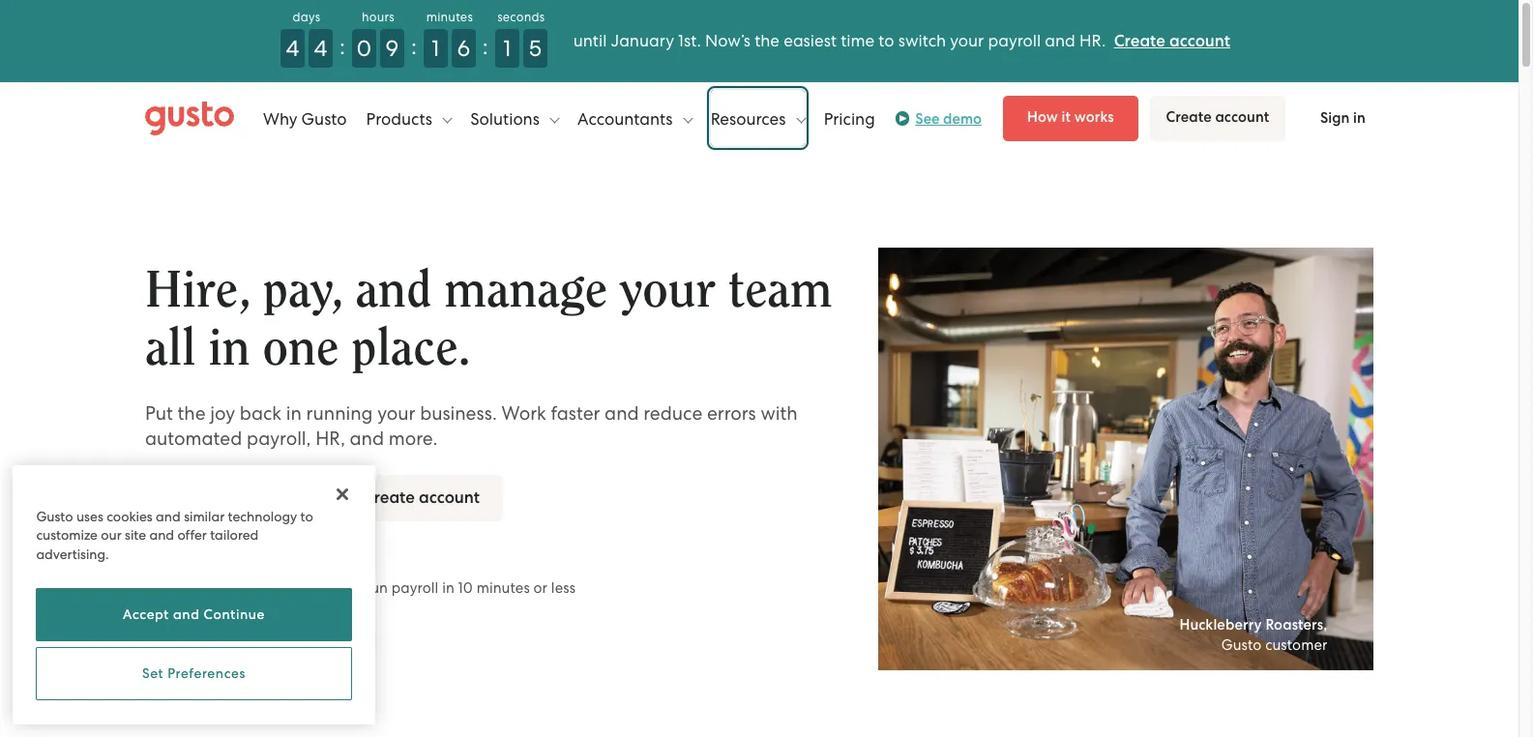 Task type: describe. For each thing, give the bounding box(es) containing it.
accept
[[123, 607, 169, 622]]

time
[[841, 31, 875, 50]]

demo
[[943, 110, 982, 127]]

place.
[[351, 323, 471, 374]]

say
[[306, 579, 329, 597]]

our
[[101, 527, 122, 543]]

hr,
[[316, 427, 345, 450]]

in inside the hire, pay, and manage your team all in one place.
[[208, 323, 250, 374]]

until january 1st. now's the easiest time to switch your payroll and hr. create account
[[573, 31, 1231, 51]]

resources
[[711, 109, 790, 128]]

hours
[[362, 10, 395, 24]]

customer
[[1266, 636, 1328, 654]]

the inside put the joy back in running your business. work faster and reduce errors with automated payroll, hr, and more.
[[178, 402, 206, 425]]

continue
[[204, 607, 265, 622]]

days
[[293, 10, 321, 24]]

0 horizontal spatial 4
[[221, 579, 230, 597]]

how it works
[[1027, 108, 1114, 126]]

site
[[125, 527, 146, 543]]

sign in
[[1320, 109, 1366, 127]]

: for 9
[[411, 33, 417, 60]]

online payroll services, hr, and benefits | gusto image
[[145, 101, 234, 136]]

payroll,
[[247, 427, 311, 450]]

account inside main element
[[1215, 108, 1270, 126]]

accountants button
[[578, 89, 693, 148]]

january
[[611, 31, 674, 50]]

manage
[[444, 265, 608, 316]]

1 for 5
[[503, 35, 511, 62]]

1st.
[[678, 31, 701, 50]]

your inside the hire, pay, and manage your team all in one place.
[[620, 265, 716, 316]]

to inside gusto uses cookies and similar technology to customize our site and offer tailored advertising.
[[300, 508, 313, 524]]

see demo
[[915, 110, 982, 127]]

create account link inside main element
[[1150, 96, 1286, 141]]

uses
[[76, 508, 103, 524]]

offer
[[177, 527, 207, 543]]

your inside until january 1st. now's the easiest time to switch your payroll and hr. create account
[[950, 31, 984, 50]]

pay,
[[263, 265, 343, 316]]

works
[[1075, 108, 1114, 126]]

roasters,
[[1266, 616, 1328, 633]]

tiny image
[[900, 115, 907, 122]]

now's
[[705, 31, 751, 50]]

one
[[263, 323, 339, 374]]

10
[[458, 579, 473, 597]]

: for 6
[[483, 33, 488, 60]]

2 horizontal spatial 4
[[314, 35, 327, 62]]

set
[[142, 666, 164, 681]]

errors
[[707, 402, 756, 425]]

solutions button
[[470, 89, 560, 148]]

using
[[209, 624, 249, 643]]

0 horizontal spatial sign in link
[[311, 624, 362, 644]]

main element
[[145, 89, 1389, 148]]

1 vertical spatial create account
[[363, 487, 480, 508]]

0
[[357, 35, 372, 62]]

work
[[502, 402, 546, 425]]

0 vertical spatial account
[[1170, 31, 1231, 51]]

see demo link
[[895, 107, 982, 130]]

put
[[145, 402, 173, 425]]

joy
[[210, 402, 235, 425]]

why
[[263, 109, 297, 128]]

pricing
[[824, 109, 875, 128]]

accept and continue button
[[36, 588, 352, 641]]

gusto uses cookies and similar technology to customize our site and offer tailored advertising.
[[36, 508, 313, 562]]

similar
[[184, 508, 225, 524]]

business.
[[420, 402, 497, 425]]

of
[[204, 579, 218, 597]]

sign inside main element
[[1320, 109, 1350, 127]]

accept and continue
[[123, 607, 265, 622]]

how
[[1027, 108, 1058, 126]]

with
[[761, 402, 798, 425]]

products
[[366, 109, 436, 128]]

3 out of 4 customers say they run payroll in 10 minutes or less
[[163, 579, 576, 597]]

until
[[573, 31, 607, 50]]

how it works link
[[1003, 96, 1139, 141]]

3
[[166, 579, 174, 597]]

see
[[915, 110, 940, 127]]

9
[[386, 35, 399, 62]]



Task type: locate. For each thing, give the bounding box(es) containing it.
0 vertical spatial create account link
[[1114, 31, 1231, 51]]

products button
[[366, 89, 452, 148]]

payroll right run at the left bottom
[[392, 579, 439, 597]]

1 horizontal spatial the
[[755, 31, 780, 50]]

and inside the hire, pay, and manage your team all in one place.
[[356, 265, 432, 316]]

1 vertical spatial minutes
[[477, 579, 530, 597]]

1 horizontal spatial gusto
[[301, 109, 347, 128]]

set preferences
[[142, 666, 246, 681]]

team
[[728, 265, 832, 316]]

1 : from the left
[[340, 33, 345, 60]]

all
[[145, 323, 196, 374]]

1 left 5
[[503, 35, 511, 62]]

payroll
[[988, 31, 1041, 50], [392, 579, 439, 597]]

minutes up 6
[[426, 10, 473, 24]]

0 horizontal spatial payroll
[[392, 579, 439, 597]]

technology
[[228, 508, 297, 524]]

sign
[[1320, 109, 1350, 127], [311, 624, 344, 644]]

tailored
[[210, 527, 259, 543]]

easiest
[[784, 31, 837, 50]]

gusto right why
[[301, 109, 347, 128]]

accountants
[[578, 109, 677, 128]]

0 horizontal spatial sign
[[311, 624, 344, 644]]

minutes
[[426, 10, 473, 24], [477, 579, 530, 597]]

: right 6
[[483, 33, 488, 60]]

or
[[534, 579, 548, 597]]

more.
[[389, 427, 438, 450]]

1 horizontal spatial sign
[[1320, 109, 1350, 127]]

1 left 6
[[432, 35, 440, 62]]

0 vertical spatial sign in link
[[1297, 97, 1389, 140]]

your
[[950, 31, 984, 50], [620, 265, 716, 316], [377, 402, 415, 425]]

switch
[[899, 31, 946, 50]]

set preferences button
[[36, 647, 352, 700]]

0 vertical spatial minutes
[[426, 10, 473, 24]]

payroll left hr.
[[988, 31, 1041, 50]]

minutes left or
[[477, 579, 530, 597]]

0 vertical spatial to
[[879, 31, 894, 50]]

create account link
[[1114, 31, 1231, 51], [1150, 96, 1286, 141], [340, 475, 503, 521]]

gusto image image
[[879, 248, 1374, 670]]

1
[[432, 35, 440, 62], [503, 35, 511, 62]]

hr.
[[1080, 31, 1106, 50]]

0 horizontal spatial the
[[178, 402, 206, 425]]

advertising.
[[36, 546, 109, 562]]

reduce
[[644, 402, 703, 425]]

your inside put the joy back in running your business. work faster and reduce errors with automated payroll, hr, and more.
[[377, 402, 415, 425]]

0 vertical spatial your
[[950, 31, 984, 50]]

1 horizontal spatial 4
[[286, 35, 299, 62]]

and right site
[[149, 527, 174, 543]]

1 vertical spatial create account link
[[1150, 96, 1286, 141]]

0 vertical spatial create account
[[1166, 108, 1270, 126]]

1 horizontal spatial 1
[[503, 35, 511, 62]]

in
[[1354, 109, 1366, 127], [208, 323, 250, 374], [286, 402, 302, 425], [442, 579, 455, 597], [348, 624, 362, 644]]

to right technology
[[300, 508, 313, 524]]

it
[[1062, 108, 1071, 126]]

create right hr.
[[1114, 31, 1166, 51]]

back
[[240, 402, 282, 425]]

seconds
[[497, 10, 545, 24]]

gusto inside main element
[[301, 109, 347, 128]]

and right "faster"
[[605, 402, 639, 425]]

0 vertical spatial the
[[755, 31, 780, 50]]

already using gusto? sign in
[[145, 624, 362, 644]]

run
[[365, 579, 388, 597]]

2 : from the left
[[411, 33, 417, 60]]

and inside until january 1st. now's the easiest time to switch your payroll and hr. create account
[[1045, 31, 1076, 50]]

the right now's
[[755, 31, 780, 50]]

4
[[286, 35, 299, 62], [314, 35, 327, 62], [221, 579, 230, 597]]

1 vertical spatial create
[[1166, 108, 1212, 126]]

0 horizontal spatial :
[[340, 33, 345, 60]]

1 horizontal spatial :
[[411, 33, 417, 60]]

1 vertical spatial payroll
[[392, 579, 439, 597]]

and up offer
[[156, 508, 181, 524]]

0 horizontal spatial create account
[[363, 487, 480, 508]]

2 vertical spatial account
[[419, 487, 480, 508]]

preferences
[[168, 666, 246, 681]]

0 horizontal spatial 1
[[432, 35, 440, 62]]

why gusto
[[263, 109, 347, 128]]

0 horizontal spatial gusto
[[36, 508, 73, 524]]

:
[[340, 33, 345, 60], [411, 33, 417, 60], [483, 33, 488, 60]]

1 vertical spatial your
[[620, 265, 716, 316]]

and
[[1045, 31, 1076, 50], [356, 265, 432, 316], [605, 402, 639, 425], [350, 427, 384, 450], [156, 508, 181, 524], [149, 527, 174, 543], [173, 607, 200, 622]]

create account inside main element
[[1166, 108, 1270, 126]]

gusto down huckleberry
[[1222, 636, 1262, 654]]

1 for 6
[[432, 35, 440, 62]]

0 vertical spatial create
[[1114, 31, 1166, 51]]

and up already
[[173, 607, 200, 622]]

already
[[145, 624, 205, 643]]

they
[[332, 579, 362, 597]]

2 horizontal spatial :
[[483, 33, 488, 60]]

0 vertical spatial sign
[[1320, 109, 1350, 127]]

2 vertical spatial gusto
[[1222, 636, 1262, 654]]

2 vertical spatial create account link
[[340, 475, 503, 521]]

huckleberry
[[1180, 616, 1262, 633]]

in inside put the joy back in running your business. work faster and reduce errors with automated payroll, hr, and more.
[[286, 402, 302, 425]]

1 horizontal spatial minutes
[[477, 579, 530, 597]]

the up automated
[[178, 402, 206, 425]]

0 horizontal spatial minutes
[[426, 10, 473, 24]]

2 horizontal spatial your
[[950, 31, 984, 50]]

and right hr, on the left bottom of page
[[350, 427, 384, 450]]

0 horizontal spatial create
[[363, 487, 415, 508]]

2 1 from the left
[[503, 35, 511, 62]]

5
[[529, 35, 542, 62]]

and up 'place.'
[[356, 265, 432, 316]]

to right time
[[879, 31, 894, 50]]

1 vertical spatial the
[[178, 402, 206, 425]]

0 horizontal spatial your
[[377, 402, 415, 425]]

gusto up customize
[[36, 508, 73, 524]]

2 vertical spatial create
[[363, 487, 415, 508]]

put the joy back in running your business. work faster and reduce errors with automated payroll, hr, and more.
[[145, 402, 798, 450]]

0 horizontal spatial to
[[300, 508, 313, 524]]

running
[[306, 402, 373, 425]]

1 horizontal spatial create account
[[1166, 108, 1270, 126]]

gusto
[[301, 109, 347, 128], [36, 508, 73, 524], [1222, 636, 1262, 654]]

1 horizontal spatial sign in link
[[1297, 97, 1389, 140]]

solutions
[[470, 109, 544, 128]]

2 vertical spatial your
[[377, 402, 415, 425]]

to
[[879, 31, 894, 50], [300, 508, 313, 524]]

1 1 from the left
[[432, 35, 440, 62]]

create inside main element
[[1166, 108, 1212, 126]]

hire, pay, and manage your team all in one place.
[[145, 265, 832, 374]]

the inside until january 1st. now's the easiest time to switch your payroll and hr. create account
[[755, 31, 780, 50]]

2 horizontal spatial create
[[1166, 108, 1212, 126]]

pricing link
[[824, 89, 875, 148]]

3 : from the left
[[483, 33, 488, 60]]

and left hr.
[[1045, 31, 1076, 50]]

: right 9
[[411, 33, 417, 60]]

less
[[551, 579, 576, 597]]

2 horizontal spatial gusto
[[1222, 636, 1262, 654]]

faster
[[551, 402, 600, 425]]

gusto inside huckleberry roasters, gusto customer
[[1222, 636, 1262, 654]]

1 horizontal spatial create
[[1114, 31, 1166, 51]]

customize
[[36, 527, 98, 543]]

hire,
[[145, 265, 250, 316]]

0 vertical spatial gusto
[[301, 109, 347, 128]]

create down more.
[[363, 487, 415, 508]]

customers
[[234, 579, 302, 597]]

: left the "0"
[[340, 33, 345, 60]]

to inside until january 1st. now's the easiest time to switch your payroll and hr. create account
[[879, 31, 894, 50]]

sign in link
[[1297, 97, 1389, 140], [311, 624, 362, 644]]

1 vertical spatial sign
[[311, 624, 344, 644]]

1 horizontal spatial to
[[879, 31, 894, 50]]

0 vertical spatial payroll
[[988, 31, 1041, 50]]

: for 4
[[340, 33, 345, 60]]

gusto?
[[253, 624, 307, 643]]

1 horizontal spatial your
[[620, 265, 716, 316]]

automated
[[145, 427, 242, 450]]

and inside button
[[173, 607, 200, 622]]

1 vertical spatial sign in link
[[311, 624, 362, 644]]

why gusto link
[[263, 89, 347, 148]]

out
[[178, 579, 201, 597]]

gusto inside gusto uses cookies and similar technology to customize our site and offer tailored advertising.
[[36, 508, 73, 524]]

1 vertical spatial to
[[300, 508, 313, 524]]

1 vertical spatial account
[[1215, 108, 1270, 126]]

cookies
[[107, 508, 153, 524]]

huckleberry roasters, gusto customer
[[1180, 616, 1328, 654]]

1 horizontal spatial payroll
[[988, 31, 1041, 50]]

create right works
[[1166, 108, 1212, 126]]

resources button
[[711, 89, 806, 148]]

1 vertical spatial gusto
[[36, 508, 73, 524]]

account
[[1170, 31, 1231, 51], [1215, 108, 1270, 126], [419, 487, 480, 508]]

6
[[457, 35, 470, 62]]

payroll inside until january 1st. now's the easiest time to switch your payroll and hr. create account
[[988, 31, 1041, 50]]



Task type: vqa. For each thing, say whether or not it's contained in the screenshot.
bottommost your
yes



